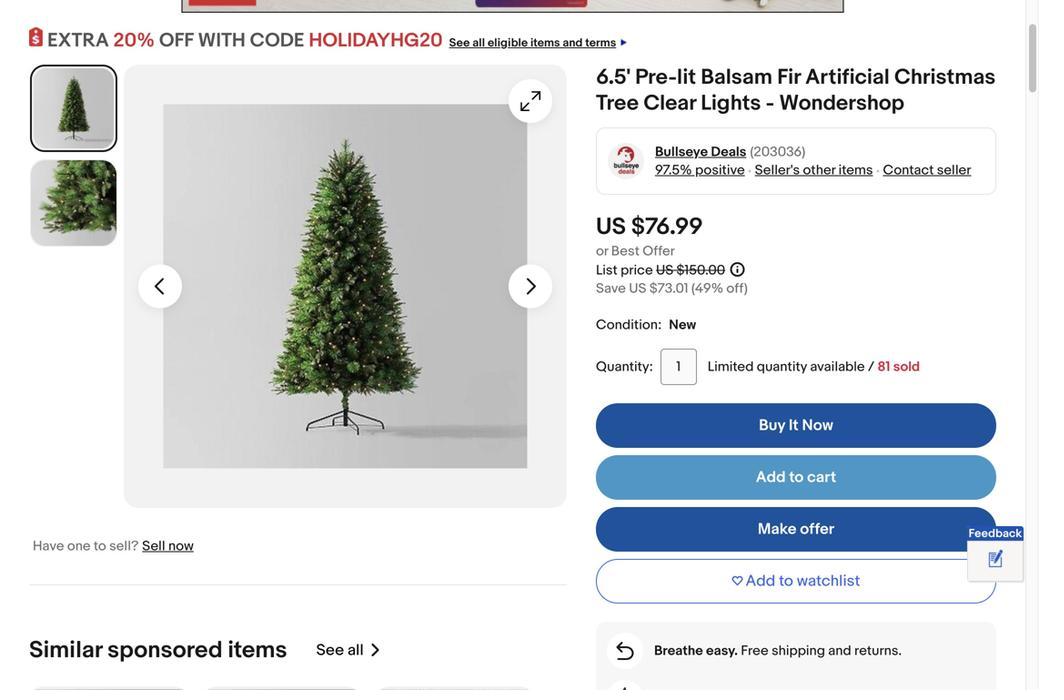 Task type: vqa. For each thing, say whether or not it's contained in the screenshot.
the 6.5' Pre-lit Balsam Fir Artificial Christmas Tree Clear Lights - Wondershop - Picture 1 of 2
yes



Task type: locate. For each thing, give the bounding box(es) containing it.
1 horizontal spatial items
[[531, 36, 560, 50]]

watchlist
[[797, 572, 861, 591]]

or
[[596, 243, 609, 260]]

holidayhg20
[[309, 29, 443, 52]]

similar
[[29, 637, 102, 665]]

1 horizontal spatial us
[[629, 281, 647, 297]]

bullseye deals image
[[608, 143, 645, 180]]

20%
[[113, 29, 155, 52]]

off
[[159, 29, 194, 52]]

0 vertical spatial items
[[531, 36, 560, 50]]

97.5% positive
[[656, 162, 745, 179]]

1 horizontal spatial see
[[450, 36, 470, 50]]

1 vertical spatial us
[[656, 262, 674, 279]]

returns.
[[855, 643, 902, 659]]

items for seller's other items
[[839, 162, 874, 179]]

1 vertical spatial see
[[316, 641, 344, 660]]

See all text field
[[316, 641, 364, 660]]

0 vertical spatial all
[[473, 36, 485, 50]]

code
[[250, 29, 305, 52]]

add down make
[[746, 572, 776, 591]]

items right other
[[839, 162, 874, 179]]

items for similar sponsored items
[[228, 637, 287, 665]]

add to watchlist
[[746, 572, 861, 591]]

deals
[[711, 144, 747, 160]]

0 horizontal spatial items
[[228, 637, 287, 665]]

2 horizontal spatial us
[[656, 262, 674, 279]]

and left terms
[[563, 36, 583, 50]]

christmas
[[895, 65, 996, 91]]

to left watchlist
[[779, 572, 794, 591]]

items
[[531, 36, 560, 50], [839, 162, 874, 179], [228, 637, 287, 665]]

us up $73.01
[[656, 262, 674, 279]]

all
[[473, 36, 485, 50], [348, 641, 364, 660]]

lights
[[701, 91, 762, 117]]

0 horizontal spatial all
[[348, 641, 364, 660]]

to left cart
[[790, 468, 804, 487]]

1 horizontal spatial and
[[829, 643, 852, 659]]

see
[[450, 36, 470, 50], [316, 641, 344, 660]]

add inside add to cart link
[[756, 468, 786, 487]]

available
[[811, 359, 865, 375]]

0 vertical spatial and
[[563, 36, 583, 50]]

us down price
[[629, 281, 647, 297]]

$150.00
[[677, 262, 726, 279]]

1 vertical spatial add
[[746, 572, 776, 591]]

0 vertical spatial to
[[790, 468, 804, 487]]

add for add to cart
[[756, 468, 786, 487]]

add inside add to watchlist link
[[746, 572, 776, 591]]

with details__icon image
[[617, 642, 634, 660], [617, 688, 634, 690]]

picture 1 of 2 image
[[32, 67, 116, 150]]

to
[[790, 468, 804, 487], [94, 538, 106, 555], [779, 572, 794, 591]]

add left cart
[[756, 468, 786, 487]]

other
[[804, 162, 836, 179]]

extra
[[47, 29, 109, 52]]

buy
[[759, 416, 786, 435]]

1 horizontal spatial all
[[473, 36, 485, 50]]

1 vertical spatial with details__icon image
[[617, 688, 634, 690]]

offer
[[643, 243, 675, 260]]

0 horizontal spatial us
[[596, 213, 627, 241]]

2 horizontal spatial items
[[839, 162, 874, 179]]

seller's other items
[[755, 162, 874, 179]]

offer
[[801, 520, 835, 539]]

0 vertical spatial add
[[756, 468, 786, 487]]

it
[[789, 416, 799, 435]]

0 horizontal spatial see
[[316, 641, 344, 660]]

contact seller link
[[884, 162, 972, 179]]

have
[[33, 538, 64, 555]]

clear
[[644, 91, 697, 117]]

0 horizontal spatial and
[[563, 36, 583, 50]]

us
[[596, 213, 627, 241], [656, 262, 674, 279], [629, 281, 647, 297]]

sell now link
[[142, 538, 194, 555]]

condition:
[[596, 317, 662, 333]]

quantity
[[757, 359, 808, 375]]

items right eligible on the top of page
[[531, 36, 560, 50]]

1 vertical spatial and
[[829, 643, 852, 659]]

see all link
[[316, 637, 382, 665]]

1 with details__icon image from the top
[[617, 642, 634, 660]]

1 vertical spatial items
[[839, 162, 874, 179]]

to for add to watchlist
[[779, 572, 794, 591]]

sold
[[894, 359, 921, 375]]

2 vertical spatial items
[[228, 637, 287, 665]]

0 vertical spatial with details__icon image
[[617, 642, 634, 660]]

and left the returns.
[[829, 643, 852, 659]]

with
[[198, 29, 246, 52]]

see for see all
[[316, 641, 344, 660]]

make
[[758, 520, 797, 539]]

save us $73.01 (49% off)
[[596, 281, 748, 297]]

add
[[756, 468, 786, 487], [746, 572, 776, 591]]

breathe
[[655, 643, 704, 659]]

1 vertical spatial all
[[348, 641, 364, 660]]

add to watchlist link
[[596, 559, 997, 604]]

add to cart link
[[596, 455, 997, 500]]

see inside see all link
[[316, 641, 344, 660]]

0 vertical spatial see
[[450, 36, 470, 50]]

us up or
[[596, 213, 627, 241]]

cart
[[808, 468, 837, 487]]

to right 'one'
[[94, 538, 106, 555]]

2 vertical spatial us
[[629, 281, 647, 297]]

2 vertical spatial to
[[779, 572, 794, 591]]

limited quantity available / 81 sold
[[708, 359, 921, 375]]

items left 'see all' text field
[[228, 637, 287, 665]]

us $76.99
[[596, 213, 704, 241]]

see all eligible items and terms
[[450, 36, 617, 50]]

extra 20% off with code holidayhg20
[[47, 29, 443, 52]]

fir
[[778, 65, 801, 91]]

bullseye
[[656, 144, 708, 160]]



Task type: describe. For each thing, give the bounding box(es) containing it.
6.5' pre-lit balsam fir artificial christmas tree clear lights - wondershop
[[596, 65, 996, 117]]

sell?
[[109, 538, 139, 555]]

condition: new
[[596, 317, 697, 333]]

add to cart
[[756, 468, 837, 487]]

off)
[[727, 281, 748, 297]]

pre-
[[636, 65, 677, 91]]

and for returns.
[[829, 643, 852, 659]]

bullseye deals (203036)
[[656, 144, 806, 160]]

or best offer
[[596, 243, 675, 260]]

add for add to watchlist
[[746, 572, 776, 591]]

bullseye deals link
[[656, 143, 747, 161]]

-
[[766, 91, 775, 117]]

6.5' pre-lit balsam fir artificial christmas tree clear lights - wondershop - picture 1 of 2 image
[[124, 65, 567, 508]]

now
[[803, 416, 834, 435]]

feedback
[[969, 527, 1023, 541]]

see all
[[316, 641, 364, 660]]

buy it now
[[759, 416, 834, 435]]

Quantity: text field
[[661, 349, 697, 385]]

and for terms
[[563, 36, 583, 50]]

contact
[[884, 162, 935, 179]]

one
[[67, 538, 91, 555]]

97.5%
[[656, 162, 693, 179]]

seller's
[[755, 162, 800, 179]]

0 vertical spatial us
[[596, 213, 627, 241]]

price
[[621, 262, 653, 279]]

81
[[878, 359, 891, 375]]

(49%
[[692, 281, 724, 297]]

seller's other items link
[[755, 162, 874, 179]]

advertisement region
[[182, 0, 845, 13]]

/
[[869, 359, 875, 375]]

all for see all eligible items and terms
[[473, 36, 485, 50]]

save
[[596, 281, 626, 297]]

$76.99
[[632, 213, 704, 241]]

new
[[669, 317, 697, 333]]

lit
[[677, 65, 697, 91]]

sponsored
[[107, 637, 223, 665]]

list price us $150.00
[[596, 262, 726, 279]]

now
[[168, 538, 194, 555]]

positive
[[696, 162, 745, 179]]

list
[[596, 262, 618, 279]]

have one to sell? sell now
[[33, 538, 194, 555]]

similar sponsored items
[[29, 637, 287, 665]]

limited
[[708, 359, 754, 375]]

1 vertical spatial to
[[94, 538, 106, 555]]

artificial
[[806, 65, 890, 91]]

wondershop
[[780, 91, 905, 117]]

free
[[741, 643, 769, 659]]

make offer link
[[596, 507, 997, 552]]

easy.
[[707, 643, 738, 659]]

terms
[[586, 36, 617, 50]]

all for see all
[[348, 641, 364, 660]]

$73.01
[[650, 281, 689, 297]]

buy it now link
[[596, 404, 997, 448]]

sell
[[142, 538, 165, 555]]

contact seller
[[884, 162, 972, 179]]

see all eligible items and terms link
[[443, 29, 627, 52]]

97.5% positive link
[[656, 162, 745, 179]]

6.5'
[[596, 65, 631, 91]]

to for add to cart
[[790, 468, 804, 487]]

picture 2 of 2 image
[[31, 160, 117, 246]]

balsam
[[701, 65, 773, 91]]

2 with details__icon image from the top
[[617, 688, 634, 690]]

(203036)
[[751, 144, 806, 160]]

shipping
[[772, 643, 826, 659]]

see for see all eligible items and terms
[[450, 36, 470, 50]]

seller
[[938, 162, 972, 179]]

breathe easy. free shipping and returns.
[[655, 643, 902, 659]]

quantity:
[[596, 359, 654, 375]]

best
[[612, 243, 640, 260]]

tree
[[596, 91, 639, 117]]

make offer
[[758, 520, 835, 539]]

eligible
[[488, 36, 528, 50]]



